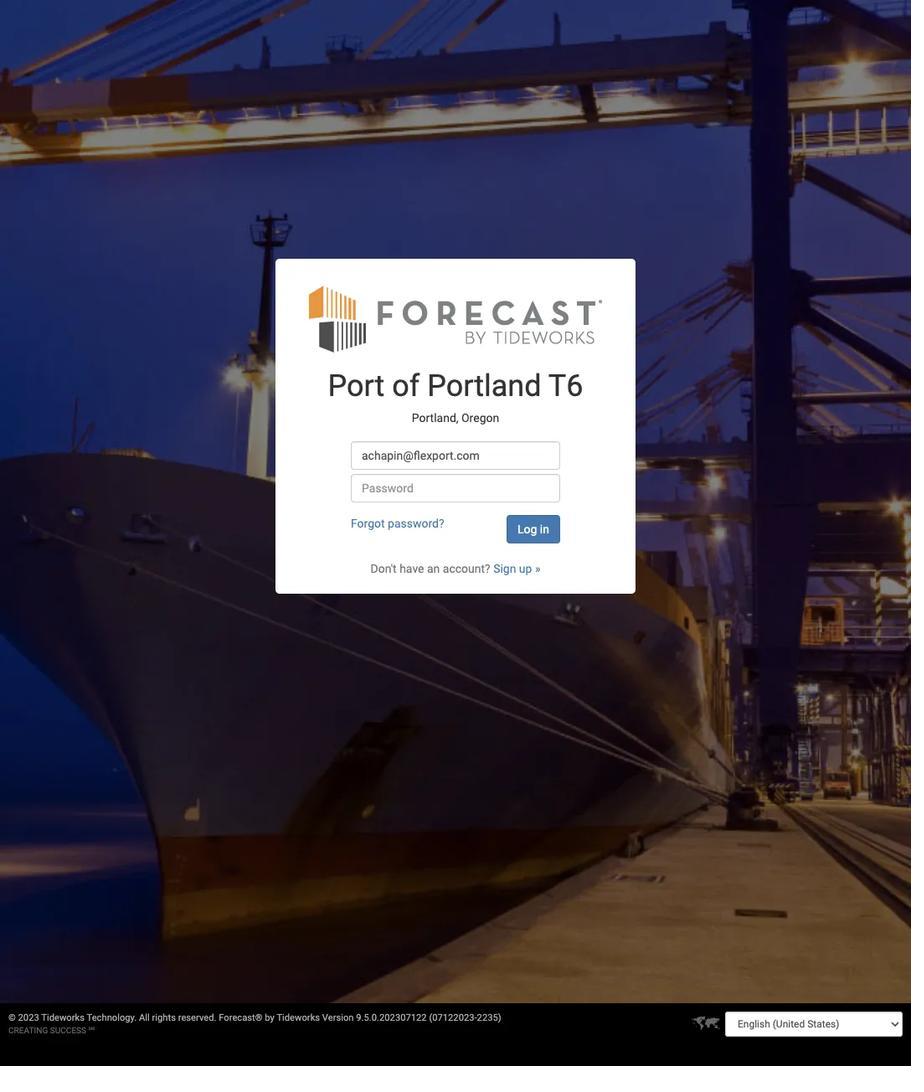 Task type: locate. For each thing, give the bounding box(es) containing it.
℠
[[88, 1026, 95, 1035]]

forgot password? link
[[351, 517, 444, 530]]

tideworks right by
[[277, 1013, 320, 1024]]

don't have an account? sign up »
[[371, 562, 541, 576]]

0 horizontal spatial tideworks
[[41, 1013, 85, 1024]]

tideworks up success
[[41, 1013, 85, 1024]]

9.5.0.202307122
[[356, 1013, 427, 1024]]

1 horizontal spatial tideworks
[[277, 1013, 320, 1024]]

rights
[[152, 1013, 176, 1024]]

2 tideworks from the left
[[277, 1013, 320, 1024]]

log
[[518, 523, 537, 536]]

creating
[[8, 1026, 48, 1035]]

all
[[139, 1013, 150, 1024]]

in
[[540, 523, 549, 536]]

©
[[8, 1013, 16, 1024]]

account?
[[443, 562, 491, 576]]

sign
[[493, 562, 516, 576]]

log in button
[[507, 515, 560, 544]]

tideworks
[[41, 1013, 85, 1024], [277, 1013, 320, 1024]]

1 tideworks from the left
[[41, 1013, 85, 1024]]

don't
[[371, 562, 397, 576]]

© 2023 tideworks technology. all rights reserved. forecast® by tideworks version 9.5.0.202307122 (07122023-2235) creating success ℠
[[8, 1013, 501, 1035]]

portland,
[[412, 411, 459, 424]]

portland
[[427, 369, 542, 404]]

2023
[[18, 1013, 39, 1024]]

port of portland t6 portland, oregon
[[328, 369, 583, 424]]



Task type: describe. For each thing, give the bounding box(es) containing it.
Password password field
[[351, 474, 560, 503]]

(07122023-
[[429, 1013, 477, 1024]]

forecast® by tideworks image
[[309, 284, 602, 354]]

»
[[535, 562, 541, 576]]

port
[[328, 369, 385, 404]]

up
[[519, 562, 532, 576]]

reserved.
[[178, 1013, 217, 1024]]

sign up » link
[[493, 562, 541, 576]]

oregon
[[462, 411, 499, 424]]

t6
[[548, 369, 583, 404]]

technology.
[[87, 1013, 137, 1024]]

success
[[50, 1026, 86, 1035]]

forgot
[[351, 517, 385, 530]]

by
[[265, 1013, 275, 1024]]

of
[[392, 369, 420, 404]]

forgot password? log in
[[351, 517, 549, 536]]

have
[[400, 562, 424, 576]]

version
[[322, 1013, 354, 1024]]

2235)
[[477, 1013, 501, 1024]]

Email or username text field
[[351, 442, 560, 470]]

password?
[[388, 517, 444, 530]]

an
[[427, 562, 440, 576]]

forecast®
[[219, 1013, 263, 1024]]



